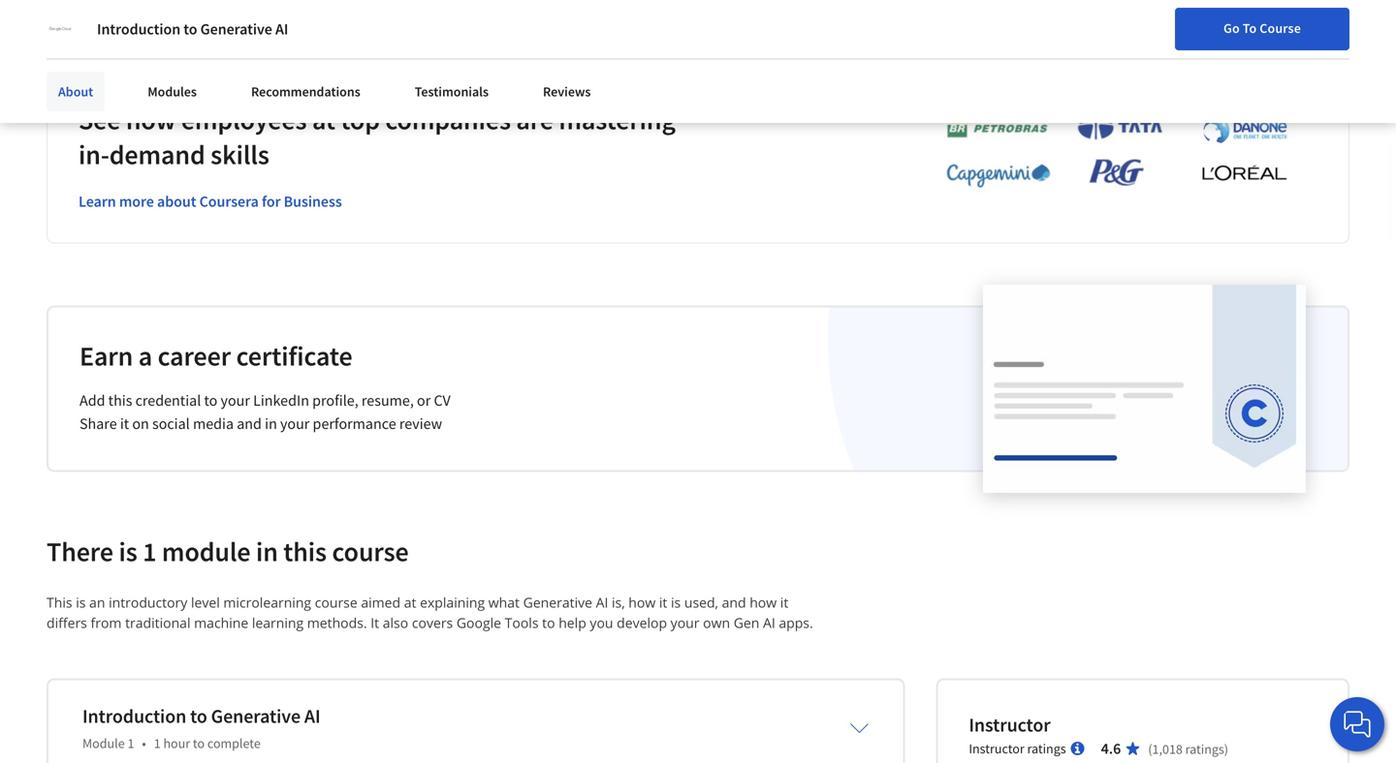 Task type: describe. For each thing, give the bounding box(es) containing it.
modules
[[148, 83, 197, 100]]

about
[[157, 192, 196, 211]]

about
[[58, 83, 93, 100]]

mastering
[[559, 103, 676, 136]]

instructor for instructor
[[969, 713, 1051, 738]]

1 left •
[[127, 735, 134, 753]]

ai up recommendations link in the left of the page
[[275, 19, 288, 39]]

1 up introductory
[[143, 535, 157, 569]]

career
[[158, 339, 231, 373]]

complete
[[207, 735, 261, 753]]

this is an introductory level microlearning course aimed at explaining what generative ai is, how it is used, and how it differs from traditional machine learning methods. it also covers google tools to help you develop your own gen ai apps.
[[47, 594, 813, 632]]

add
[[80, 391, 105, 410]]

(
[[1148, 741, 1152, 758]]

review
[[399, 414, 442, 434]]

share
[[80, 414, 117, 434]]

about link
[[47, 72, 105, 111]]

is,
[[612, 594, 625, 612]]

module
[[82, 735, 125, 753]]

or
[[417, 391, 431, 410]]

add this credential to your linkedin profile, resume, or cv share it on social media and in your performance review
[[80, 391, 451, 434]]

at inside see how employees at top companies are mastering in-demand skills
[[312, 103, 335, 136]]

cv
[[434, 391, 451, 410]]

go to course button
[[1175, 8, 1350, 50]]

performance
[[313, 414, 396, 434]]

machine
[[194, 614, 248, 632]]

see how employees at top companies are mastering in-demand skills
[[79, 103, 676, 171]]

apps.
[[779, 614, 813, 632]]

your inside this is an introductory level microlearning course aimed at explaining what generative ai is, how it is used, and how it differs from traditional machine learning methods. it also covers google tools to help you develop your own gen ai apps.
[[671, 614, 699, 632]]

an
[[89, 594, 105, 612]]

you
[[590, 614, 613, 632]]

testimonials
[[415, 83, 489, 100]]

level
[[191, 594, 220, 612]]

ai right gen
[[763, 614, 775, 632]]

microlearning
[[223, 594, 311, 612]]

top
[[341, 103, 380, 136]]

1,018
[[1152, 741, 1183, 758]]

show notifications image
[[1175, 24, 1198, 48]]

( 1,018 ratings )
[[1148, 741, 1228, 758]]

go
[[1224, 19, 1240, 37]]

1 vertical spatial this
[[283, 535, 327, 569]]

from
[[91, 614, 122, 632]]

methods.
[[307, 614, 367, 632]]

on
[[132, 414, 149, 434]]

in-
[[79, 137, 109, 171]]

learn more about coursera for business link
[[79, 192, 342, 211]]

also
[[383, 614, 408, 632]]

this inside add this credential to your linkedin profile, resume, or cv share it on social media and in your performance review
[[108, 391, 132, 410]]

coursera enterprise logos image
[[917, 115, 1305, 199]]

1 vertical spatial in
[[256, 535, 278, 569]]

introduction for introduction to generative ai module 1 • 1 hour to complete
[[82, 705, 186, 729]]

differs
[[47, 614, 87, 632]]

there
[[47, 535, 113, 569]]

ai left the is,
[[596, 594, 608, 612]]

to
[[1243, 19, 1257, 37]]

google
[[456, 614, 501, 632]]

to up modules
[[184, 19, 197, 39]]

1 right •
[[154, 735, 161, 753]]

tools
[[505, 614, 539, 632]]

employees
[[181, 103, 307, 136]]

is for there
[[119, 535, 137, 569]]

introduction for introduction to generative ai
[[97, 19, 180, 39]]

to inside this is an introductory level microlearning course aimed at explaining what generative ai is, how it is used, and how it differs from traditional machine learning methods. it also covers google tools to help you develop your own gen ai apps.
[[542, 614, 555, 632]]

1 horizontal spatial it
[[659, 594, 667, 612]]

gen
[[734, 614, 759, 632]]

there is 1 module in this course
[[47, 535, 409, 569]]

certificate
[[236, 339, 352, 373]]

learn
[[79, 192, 116, 211]]

it
[[371, 614, 379, 632]]

ai inside introduction to generative ai module 1 • 1 hour to complete
[[304, 705, 320, 729]]

)
[[1224, 741, 1228, 758]]

2 horizontal spatial it
[[780, 594, 788, 612]]

demand
[[109, 137, 205, 171]]

social
[[152, 414, 190, 434]]

traditional
[[125, 614, 191, 632]]

recommendations link
[[239, 72, 372, 111]]



Task type: locate. For each thing, give the bounding box(es) containing it.
ratings right 1,018
[[1185, 741, 1224, 758]]

1 horizontal spatial at
[[404, 594, 416, 612]]

to up hour
[[190, 705, 207, 729]]

and right the 'media'
[[237, 414, 262, 434]]

generative inside introduction to generative ai module 1 • 1 hour to complete
[[211, 705, 301, 729]]

0 vertical spatial and
[[237, 414, 262, 434]]

ratings
[[1027, 740, 1066, 758], [1185, 741, 1224, 758]]

generative up help
[[523, 594, 592, 612]]

course up methods.
[[315, 594, 357, 612]]

0 vertical spatial introduction
[[97, 19, 180, 39]]

1 vertical spatial your
[[280, 414, 310, 434]]

0 horizontal spatial at
[[312, 103, 335, 136]]

coursera career certificate image
[[983, 285, 1306, 492]]

1 horizontal spatial is
[[119, 535, 137, 569]]

earn a career certificate
[[80, 339, 352, 373]]

1 horizontal spatial this
[[283, 535, 327, 569]]

profile,
[[312, 391, 358, 410]]

ai
[[275, 19, 288, 39], [596, 594, 608, 612], [763, 614, 775, 632], [304, 705, 320, 729]]

develop
[[617, 614, 667, 632]]

learning
[[252, 614, 304, 632]]

at up also
[[404, 594, 416, 612]]

your down linkedin
[[280, 414, 310, 434]]

0 horizontal spatial how
[[126, 103, 176, 136]]

earn
[[80, 339, 133, 373]]

is for this
[[76, 594, 86, 612]]

see
[[79, 103, 121, 136]]

skills
[[211, 137, 269, 171]]

this right add
[[108, 391, 132, 410]]

ratings left '4.6'
[[1027, 740, 1066, 758]]

and inside this is an introductory level microlearning course aimed at explaining what generative ai is, how it is used, and how it differs from traditional machine learning methods. it also covers google tools to help you develop your own gen ai apps.
[[722, 594, 746, 612]]

1 horizontal spatial ratings
[[1185, 741, 1224, 758]]

at inside this is an introductory level microlearning course aimed at explaining what generative ai is, how it is used, and how it differs from traditional machine learning methods. it also covers google tools to help you develop your own gen ai apps.
[[404, 594, 416, 612]]

hour
[[163, 735, 190, 753]]

your down used,
[[671, 614, 699, 632]]

course for microlearning
[[315, 594, 357, 612]]

generative up complete
[[211, 705, 301, 729]]

coursera
[[199, 192, 259, 211]]

how inside see how employees at top companies are mastering in-demand skills
[[126, 103, 176, 136]]

explaining
[[420, 594, 485, 612]]

to up the 'media'
[[204, 391, 218, 410]]

0 vertical spatial in
[[265, 414, 277, 434]]

aimed
[[361, 594, 401, 612]]

this
[[108, 391, 132, 410], [283, 535, 327, 569]]

•
[[142, 735, 146, 753]]

in
[[265, 414, 277, 434], [256, 535, 278, 569]]

modules link
[[136, 72, 208, 111]]

google cloud image
[[47, 16, 74, 43]]

introduction
[[97, 19, 180, 39], [82, 705, 186, 729]]

0 horizontal spatial ratings
[[1027, 740, 1066, 758]]

in up microlearning at the left bottom of page
[[256, 535, 278, 569]]

is left an
[[76, 594, 86, 612]]

1 vertical spatial at
[[404, 594, 416, 612]]

covers
[[412, 614, 453, 632]]

a
[[138, 339, 152, 373]]

course
[[1260, 19, 1301, 37]]

resume,
[[362, 391, 414, 410]]

used,
[[684, 594, 718, 612]]

generative inside this is an introductory level microlearning course aimed at explaining what generative ai is, how it is used, and how it differs from traditional machine learning methods. it also covers google tools to help you develop your own gen ai apps.
[[523, 594, 592, 612]]

2 vertical spatial your
[[671, 614, 699, 632]]

and inside add this credential to your linkedin profile, resume, or cv share it on social media and in your performance review
[[237, 414, 262, 434]]

1 horizontal spatial and
[[722, 594, 746, 612]]

1 vertical spatial introduction
[[82, 705, 186, 729]]

2 horizontal spatial your
[[671, 614, 699, 632]]

1 vertical spatial instructor
[[969, 740, 1024, 758]]

your up the 'media'
[[221, 391, 250, 410]]

introductory
[[109, 594, 187, 612]]

generative for introduction to generative ai
[[200, 19, 272, 39]]

for
[[262, 192, 281, 211]]

how
[[126, 103, 176, 136], [629, 594, 656, 612], [750, 594, 777, 612]]

2 vertical spatial generative
[[211, 705, 301, 729]]

at
[[312, 103, 335, 136], [404, 594, 416, 612]]

companies
[[385, 103, 511, 136]]

generative
[[200, 19, 272, 39], [523, 594, 592, 612], [211, 705, 301, 729]]

how up gen
[[750, 594, 777, 612]]

menu item
[[1029, 19, 1154, 82]]

course up aimed
[[332, 535, 409, 569]]

instructor
[[969, 713, 1051, 738], [969, 740, 1024, 758]]

0 vertical spatial generative
[[200, 19, 272, 39]]

and up gen
[[722, 594, 746, 612]]

and
[[237, 414, 262, 434], [722, 594, 746, 612]]

it up develop
[[659, 594, 667, 612]]

to right hour
[[193, 735, 205, 753]]

it up apps.
[[780, 594, 788, 612]]

reviews
[[543, 83, 591, 100]]

is right there
[[119, 535, 137, 569]]

credential
[[135, 391, 201, 410]]

it inside add this credential to your linkedin profile, resume, or cv share it on social media and in your performance review
[[120, 414, 129, 434]]

instructor ratings
[[969, 740, 1066, 758]]

introduction inside introduction to generative ai module 1 • 1 hour to complete
[[82, 705, 186, 729]]

0 horizontal spatial this
[[108, 391, 132, 410]]

course for this
[[332, 535, 409, 569]]

introduction up •
[[82, 705, 186, 729]]

0 horizontal spatial is
[[76, 594, 86, 612]]

own
[[703, 614, 730, 632]]

what
[[488, 594, 520, 612]]

1 horizontal spatial your
[[280, 414, 310, 434]]

instructor for instructor ratings
[[969, 740, 1024, 758]]

4.6
[[1101, 740, 1121, 759]]

1 vertical spatial and
[[722, 594, 746, 612]]

at down recommendations
[[312, 103, 335, 136]]

generative up "modules" link
[[200, 19, 272, 39]]

ai down methods.
[[304, 705, 320, 729]]

generative for introduction to generative ai module 1 • 1 hour to complete
[[211, 705, 301, 729]]

recommendations
[[251, 83, 360, 100]]

0 horizontal spatial your
[[221, 391, 250, 410]]

0 vertical spatial this
[[108, 391, 132, 410]]

is left used,
[[671, 594, 681, 612]]

1 vertical spatial course
[[315, 594, 357, 612]]

course inside this is an introductory level microlearning course aimed at explaining what generative ai is, how it is used, and how it differs from traditional machine learning methods. it also covers google tools to help you develop your own gen ai apps.
[[315, 594, 357, 612]]

introduction to generative ai
[[97, 19, 288, 39]]

introduction up "modules" link
[[97, 19, 180, 39]]

testimonials link
[[403, 72, 500, 111]]

help
[[559, 614, 586, 632]]

0 horizontal spatial it
[[120, 414, 129, 434]]

go to course
[[1224, 19, 1301, 37]]

0 vertical spatial at
[[312, 103, 335, 136]]

your
[[221, 391, 250, 410], [280, 414, 310, 434], [671, 614, 699, 632]]

how down modules
[[126, 103, 176, 136]]

in down linkedin
[[265, 414, 277, 434]]

1 horizontal spatial how
[[629, 594, 656, 612]]

business
[[284, 192, 342, 211]]

None search field
[[277, 12, 596, 51]]

in inside add this credential to your linkedin profile, resume, or cv share it on social media and in your performance review
[[265, 414, 277, 434]]

reviews link
[[531, 72, 603, 111]]

how up develop
[[629, 594, 656, 612]]

this
[[47, 594, 72, 612]]

to inside add this credential to your linkedin profile, resume, or cv share it on social media and in your performance review
[[204, 391, 218, 410]]

module
[[162, 535, 251, 569]]

coursera image
[[23, 16, 146, 47]]

2 instructor from the top
[[969, 740, 1024, 758]]

2 horizontal spatial is
[[671, 594, 681, 612]]

it left on
[[120, 414, 129, 434]]

linkedin
[[253, 391, 309, 410]]

it
[[120, 414, 129, 434], [659, 594, 667, 612], [780, 594, 788, 612]]

2 horizontal spatial how
[[750, 594, 777, 612]]

0 vertical spatial course
[[332, 535, 409, 569]]

1 instructor from the top
[[969, 713, 1051, 738]]

to
[[184, 19, 197, 39], [204, 391, 218, 410], [542, 614, 555, 632], [190, 705, 207, 729], [193, 735, 205, 753]]

0 horizontal spatial and
[[237, 414, 262, 434]]

1 vertical spatial generative
[[523, 594, 592, 612]]

0 vertical spatial your
[[221, 391, 250, 410]]

are
[[516, 103, 554, 136]]

learn more about coursera for business
[[79, 192, 342, 211]]

to left help
[[542, 614, 555, 632]]

media
[[193, 414, 234, 434]]

this up microlearning at the left bottom of page
[[283, 535, 327, 569]]

0 vertical spatial instructor
[[969, 713, 1051, 738]]

more
[[119, 192, 154, 211]]

chat with us image
[[1342, 710, 1373, 741]]

is
[[119, 535, 137, 569], [76, 594, 86, 612], [671, 594, 681, 612]]

introduction to generative ai module 1 • 1 hour to complete
[[82, 705, 320, 753]]



Task type: vqa. For each thing, say whether or not it's contained in the screenshot.
"Cons,"
no



